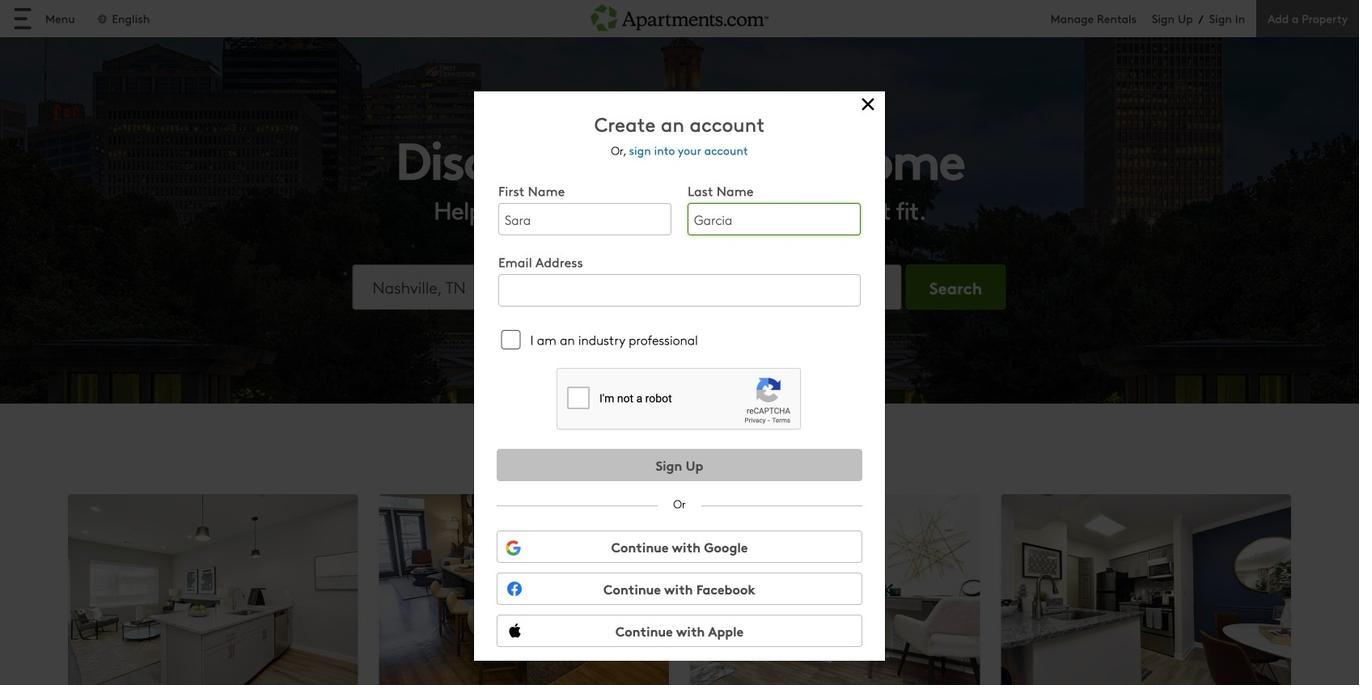 Task type: describe. For each thing, give the bounding box(es) containing it.
apartments.com logo image
[[591, 0, 769, 31]]

close image
[[856, 92, 881, 117]]



Task type: vqa. For each thing, say whether or not it's contained in the screenshot.
close icon
yes



Task type: locate. For each thing, give the bounding box(es) containing it.
None text field
[[499, 203, 672, 236], [499, 274, 861, 307], [499, 203, 672, 236], [499, 274, 861, 307]]

None text field
[[688, 203, 861, 236]]



